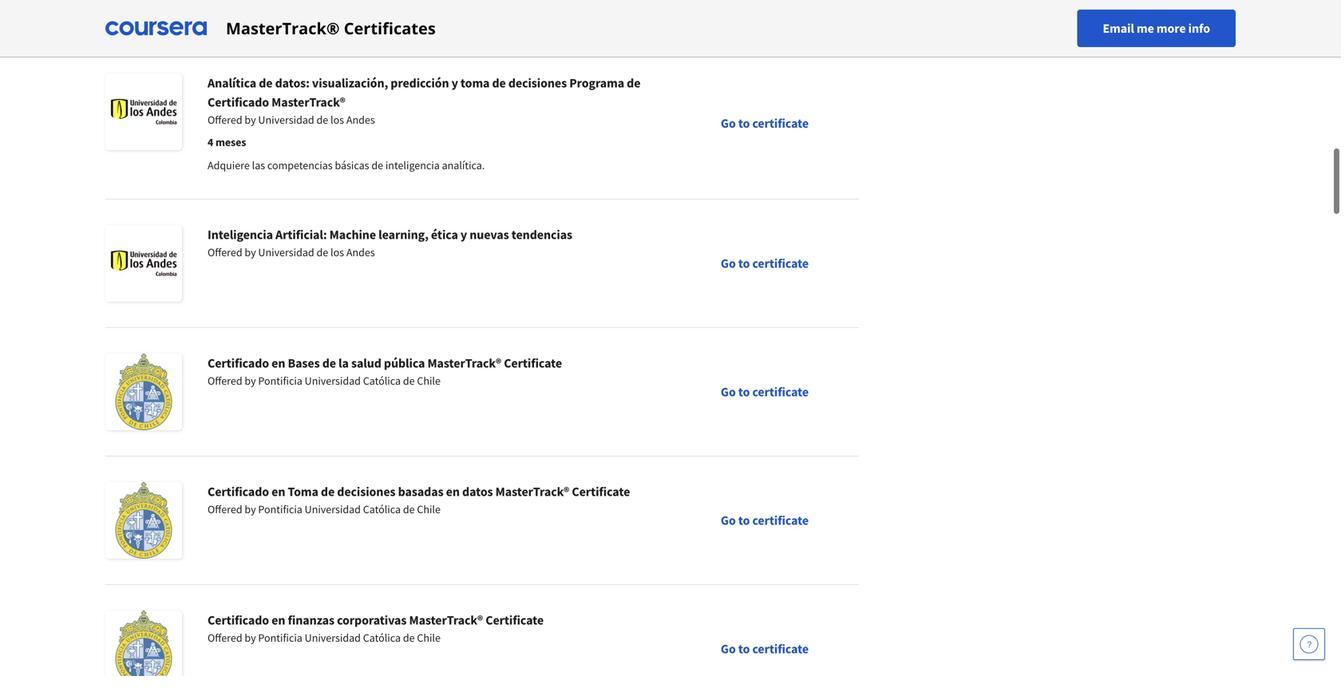 Task type: describe. For each thing, give the bounding box(es) containing it.
more
[[1157, 20, 1186, 36]]

certificado for certificado en toma de decisiones basadas en datos mastertrack® certificate
[[208, 484, 269, 500]]

4
[[208, 135, 213, 149]]

en left datos
[[446, 484, 460, 500]]

básicas
[[335, 158, 369, 172]]

toma
[[461, 75, 490, 91]]

chile inside certificado en bases de la salud pública mastertrack® certificate offered by pontificia universidad católica de chile
[[417, 374, 441, 388]]

to for certificado en bases de la salud pública mastertrack® certificate
[[739, 384, 750, 400]]

credential
[[236, 6, 284, 21]]

go for certificado en bases de la salud pública mastertrack® certificate
[[721, 384, 736, 400]]

by inside certificado en toma de decisiones basadas en datos mastertrack® certificate offered by pontificia universidad católica de chile
[[245, 502, 256, 517]]

certificate inside certificado en bases de la salud pública mastertrack® certificate offered by pontificia universidad católica de chile
[[504, 355, 562, 371]]

help center image
[[1300, 635, 1319, 654]]

toma
[[288, 484, 318, 500]]

info
[[1189, 20, 1211, 36]]

add a credential from a top-rated university in latin america to your resume.
[[208, 6, 563, 21]]

pontificia inside certificado en bases de la salud pública mastertrack® certificate offered by pontificia universidad católica de chile
[[258, 374, 303, 388]]

offered inside inteligencia artificial: machine learning, ética y nuevas tendencias offered by universidad de los andes
[[208, 245, 242, 260]]

pontificia inside certificado en finanzas corporativas mastertrack® certificate offered by pontificia universidad católica de chile
[[258, 631, 303, 645]]

finanzas
[[288, 612, 335, 628]]

offered inside certificado en finanzas corporativas mastertrack® certificate offered by pontificia universidad católica de chile
[[208, 631, 242, 645]]

certificado for certificado en finanzas corporativas mastertrack® certificate
[[208, 612, 269, 628]]

latin
[[424, 6, 447, 21]]

certificate for certificado en toma de decisiones basadas en datos mastertrack® certificate
[[753, 513, 809, 529]]

go for inteligencia artificial: machine learning, ética y nuevas tendencias
[[721, 256, 736, 271]]

by inside certificado en bases de la salud pública mastertrack® certificate offered by pontificia universidad católica de chile
[[245, 374, 256, 388]]

go for certificado en toma de decisiones basadas en datos mastertrack® certificate
[[721, 513, 736, 529]]

analítica
[[208, 75, 256, 91]]

email me more info button
[[1078, 10, 1236, 47]]

certificado inside analítica de datos: visualización, predicción y toma de decisiones programa de certificado mastertrack® offered by universidad de los andes 4 meses
[[208, 94, 269, 110]]

mastertrack® inside certificado en toma de decisiones basadas en datos mastertrack® certificate offered by pontificia universidad católica de chile
[[496, 484, 570, 500]]

by inside inteligencia artificial: machine learning, ética y nuevas tendencias offered by universidad de los andes
[[245, 245, 256, 260]]

to for certificado en toma de decisiones basadas en datos mastertrack® certificate
[[739, 513, 750, 529]]

certificate for inteligencia artificial: machine learning, ética y nuevas tendencias
[[753, 256, 809, 271]]

certificado en toma de decisiones basadas en datos mastertrack® certificate offered by pontificia universidad católica de chile
[[208, 484, 630, 517]]

to for inteligencia artificial: machine learning, ética y nuevas tendencias
[[739, 256, 750, 271]]

y for predicción
[[452, 75, 458, 91]]

de inside certificado en finanzas corporativas mastertrack® certificate offered by pontificia universidad católica de chile
[[403, 631, 415, 645]]

analítica.
[[442, 158, 485, 172]]

pública
[[384, 355, 425, 371]]

andes inside inteligencia artificial: machine learning, ética y nuevas tendencias offered by universidad de los andes
[[346, 245, 375, 260]]

bases
[[288, 355, 320, 371]]

go to certificate for certificado en toma de decisiones basadas en datos mastertrack® certificate
[[721, 513, 809, 529]]

en for mastertrack®
[[272, 612, 285, 628]]

certificado en bases de la salud pública mastertrack® certificate offered by pontificia universidad católica de chile
[[208, 355, 562, 388]]

go for certificado en finanzas corporativas mastertrack® certificate
[[721, 641, 736, 657]]

add a credential from a top-rated university in latin america to your resume. link
[[105, 0, 859, 47]]

pontificia universidad católica de chile image for certificado en toma de decisiones basadas en datos mastertrack® certificate
[[105, 482, 182, 559]]

mastertrack® inside certificado en finanzas corporativas mastertrack® certificate offered by pontificia universidad católica de chile
[[409, 612, 483, 628]]

certificate for certificado en finanzas corporativas mastertrack® certificate
[[753, 641, 809, 657]]

universidad de los andes image for inteligencia artificial: machine learning, ética y nuevas tendencias
[[105, 225, 182, 302]]

to for certificado en finanzas corporativas mastertrack® certificate
[[739, 641, 750, 657]]

chile inside certificado en toma de decisiones basadas en datos mastertrack® certificate offered by pontificia universidad católica de chile
[[417, 502, 441, 517]]

mastertrack® up datos:
[[226, 17, 340, 39]]

in
[[412, 6, 421, 21]]

los inside inteligencia artificial: machine learning, ética y nuevas tendencias offered by universidad de los andes
[[331, 245, 344, 260]]

go to certificate for inteligencia artificial: machine learning, ética y nuevas tendencias
[[721, 256, 809, 271]]

competencias
[[267, 158, 333, 172]]

go to certificate for analítica de datos: visualización, predicción y toma de decisiones programa de certificado mastertrack®
[[721, 115, 809, 131]]

add
[[208, 6, 226, 21]]

pontificia universidad católica de chile image for certificado en finanzas corporativas mastertrack® certificate
[[105, 611, 182, 676]]

en for decisiones
[[272, 484, 285, 500]]

by inside analítica de datos: visualización, predicción y toma de decisiones programa de certificado mastertrack® offered by universidad de los andes 4 meses
[[245, 113, 256, 127]]

universidad de los andes image for analítica de datos: visualización, predicción y toma de decisiones programa de certificado mastertrack®
[[105, 73, 182, 150]]

mastertrack® inside certificado en bases de la salud pública mastertrack® certificate offered by pontificia universidad católica de chile
[[428, 355, 502, 371]]

inteligencia
[[386, 158, 440, 172]]

university
[[364, 6, 410, 21]]

universidad inside certificado en bases de la salud pública mastertrack® certificate offered by pontificia universidad católica de chile
[[305, 374, 361, 388]]

ética
[[431, 227, 458, 243]]

your
[[502, 6, 523, 21]]

email me more info
[[1103, 20, 1211, 36]]

artificial:
[[275, 227, 327, 243]]



Task type: vqa. For each thing, say whether or not it's contained in the screenshot.
Certificado within Certificado en Toma de decisiones basadas en datos MasterTrack® Certificate Offered by Pontificia Universidad Católica de Chile
yes



Task type: locate. For each thing, give the bounding box(es) containing it.
en for la
[[272, 355, 285, 371]]

4 go from the top
[[721, 513, 736, 529]]

los down visualización,
[[331, 113, 344, 127]]

0 horizontal spatial y
[[452, 75, 458, 91]]

rated
[[338, 6, 362, 21]]

universidad down datos:
[[258, 113, 314, 127]]

2 offered from the top
[[208, 245, 242, 260]]

1 horizontal spatial a
[[310, 6, 316, 21]]

machine
[[330, 227, 376, 243]]

3 go to certificate from the top
[[721, 384, 809, 400]]

2 los from the top
[[331, 245, 344, 260]]

católica down salud
[[363, 374, 401, 388]]

1 universidad de los andes image from the top
[[105, 73, 182, 150]]

1 pontificia from the top
[[258, 374, 303, 388]]

católica
[[363, 374, 401, 388], [363, 502, 401, 517], [363, 631, 401, 645]]

5 by from the top
[[245, 631, 256, 645]]

2 vertical spatial chile
[[417, 631, 441, 645]]

2 go to certificate from the top
[[721, 256, 809, 271]]

a left top-
[[310, 6, 316, 21]]

from
[[286, 6, 308, 21]]

america
[[449, 6, 488, 21]]

1 vertical spatial certificate
[[572, 484, 630, 500]]

y for ética
[[461, 227, 467, 243]]

4 go to certificate from the top
[[721, 513, 809, 529]]

2 vertical spatial certificate
[[486, 612, 544, 628]]

2 go from the top
[[721, 256, 736, 271]]

1 go to certificate from the top
[[721, 115, 809, 131]]

andes inside analítica de datos: visualización, predicción y toma de decisiones programa de certificado mastertrack® offered by universidad de los andes 4 meses
[[346, 113, 375, 127]]

en inside certificado en bases de la salud pública mastertrack® certificate offered by pontificia universidad católica de chile
[[272, 355, 285, 371]]

mastertrack® right datos
[[496, 484, 570, 500]]

certificado inside certificado en bases de la salud pública mastertrack® certificate offered by pontificia universidad católica de chile
[[208, 355, 269, 371]]

universidad down finanzas
[[305, 631, 361, 645]]

1 horizontal spatial decisiones
[[509, 75, 567, 91]]

inteligencia
[[208, 227, 273, 243]]

certificate inside certificado en finanzas corporativas mastertrack® certificate offered by pontificia universidad católica de chile
[[486, 612, 544, 628]]

predicción
[[391, 75, 449, 91]]

1 vertical spatial universidad de los andes image
[[105, 225, 182, 302]]

datos
[[462, 484, 493, 500]]

y inside inteligencia artificial: machine learning, ética y nuevas tendencias offered by universidad de los andes
[[461, 227, 467, 243]]

certificado down analítica
[[208, 94, 269, 110]]

programa
[[569, 75, 624, 91]]

universidad inside inteligencia artificial: machine learning, ética y nuevas tendencias offered by universidad de los andes
[[258, 245, 314, 260]]

2 by from the top
[[245, 245, 256, 260]]

0 vertical spatial y
[[452, 75, 458, 91]]

4 offered from the top
[[208, 502, 242, 517]]

en left bases
[[272, 355, 285, 371]]

2 andes from the top
[[346, 245, 375, 260]]

y right the ética
[[461, 227, 467, 243]]

go to certificate
[[721, 115, 809, 131], [721, 256, 809, 271], [721, 384, 809, 400], [721, 513, 809, 529], [721, 641, 809, 657]]

1 go from the top
[[721, 115, 736, 131]]

mastertrack® down datos:
[[272, 94, 346, 110]]

3 by from the top
[[245, 374, 256, 388]]

pontificia down toma
[[258, 502, 303, 517]]

en
[[272, 355, 285, 371], [272, 484, 285, 500], [446, 484, 460, 500], [272, 612, 285, 628]]

las
[[252, 158, 265, 172]]

decisiones
[[509, 75, 567, 91], [337, 484, 396, 500]]

en left finanzas
[[272, 612, 285, 628]]

1 pontificia universidad católica de chile image from the top
[[105, 354, 182, 430]]

go
[[721, 115, 736, 131], [721, 256, 736, 271], [721, 384, 736, 400], [721, 513, 736, 529], [721, 641, 736, 657]]

en inside certificado en finanzas corporativas mastertrack® certificate offered by pontificia universidad católica de chile
[[272, 612, 285, 628]]

1 vertical spatial y
[[461, 227, 467, 243]]

universidad
[[258, 113, 314, 127], [258, 245, 314, 260], [305, 374, 361, 388], [305, 502, 361, 517], [305, 631, 361, 645]]

by
[[245, 113, 256, 127], [245, 245, 256, 260], [245, 374, 256, 388], [245, 502, 256, 517], [245, 631, 256, 645]]

1 chile from the top
[[417, 374, 441, 388]]

pontificia
[[258, 374, 303, 388], [258, 502, 303, 517], [258, 631, 303, 645]]

universidad inside certificado en finanzas corporativas mastertrack® certificate offered by pontificia universidad católica de chile
[[305, 631, 361, 645]]

email
[[1103, 20, 1135, 36]]

1 vertical spatial católica
[[363, 502, 401, 517]]

coursera image
[[105, 16, 207, 41]]

1 vertical spatial los
[[331, 245, 344, 260]]

mastertrack®
[[226, 17, 340, 39], [272, 94, 346, 110], [428, 355, 502, 371], [496, 484, 570, 500], [409, 612, 483, 628]]

0 horizontal spatial decisiones
[[337, 484, 396, 500]]

chile
[[417, 374, 441, 388], [417, 502, 441, 517], [417, 631, 441, 645]]

2 chile from the top
[[417, 502, 441, 517]]

4 certificate from the top
[[753, 513, 809, 529]]

corporativas
[[337, 612, 407, 628]]

adquiere
[[208, 158, 250, 172]]

decisiones inside analítica de datos: visualización, predicción y toma de decisiones programa de certificado mastertrack® offered by universidad de los andes 4 meses
[[509, 75, 567, 91]]

top-
[[318, 6, 338, 21]]

certificado en finanzas corporativas mastertrack® certificate offered by pontificia universidad católica de chile
[[208, 612, 544, 645]]

andes down visualización,
[[346, 113, 375, 127]]

5 go to certificate from the top
[[721, 641, 809, 657]]

pontificia inside certificado en toma de decisiones basadas en datos mastertrack® certificate offered by pontificia universidad católica de chile
[[258, 502, 303, 517]]

offered inside certificado en toma de decisiones basadas en datos mastertrack® certificate offered by pontificia universidad católica de chile
[[208, 502, 242, 517]]

universidad down artificial:
[[258, 245, 314, 260]]

2 católica from the top
[[363, 502, 401, 517]]

salud
[[351, 355, 382, 371]]

tendencias
[[512, 227, 573, 243]]

católica inside certificado en bases de la salud pública mastertrack® certificate offered by pontificia universidad católica de chile
[[363, 374, 401, 388]]

1 vertical spatial pontificia universidad católica de chile image
[[105, 482, 182, 559]]

0 horizontal spatial a
[[228, 6, 234, 21]]

by inside certificado en finanzas corporativas mastertrack® certificate offered by pontificia universidad católica de chile
[[245, 631, 256, 645]]

los down machine
[[331, 245, 344, 260]]

certificado left finanzas
[[208, 612, 269, 628]]

decisiones inside certificado en toma de decisiones basadas en datos mastertrack® certificate offered by pontificia universidad católica de chile
[[337, 484, 396, 500]]

visualización,
[[312, 75, 388, 91]]

los
[[331, 113, 344, 127], [331, 245, 344, 260]]

a right add
[[228, 6, 234, 21]]

2 vertical spatial pontificia
[[258, 631, 303, 645]]

y inside analítica de datos: visualización, predicción y toma de decisiones programa de certificado mastertrack® offered by universidad de los andes 4 meses
[[452, 75, 458, 91]]

4 certificado from the top
[[208, 612, 269, 628]]

nuevas
[[470, 227, 509, 243]]

go to certificate for certificado en finanzas corporativas mastertrack® certificate
[[721, 641, 809, 657]]

2 certificate from the top
[[753, 256, 809, 271]]

pontificia down finanzas
[[258, 631, 303, 645]]

certificado left bases
[[208, 355, 269, 371]]

0 vertical spatial los
[[331, 113, 344, 127]]

datos:
[[275, 75, 310, 91]]

universidad down la
[[305, 374, 361, 388]]

resume.
[[525, 6, 563, 21]]

go to certificate for certificado en bases de la salud pública mastertrack® certificate
[[721, 384, 809, 400]]

en left toma
[[272, 484, 285, 500]]

1 católica from the top
[[363, 374, 401, 388]]

1 certificate from the top
[[753, 115, 809, 131]]

1 vertical spatial pontificia
[[258, 502, 303, 517]]

los inside analítica de datos: visualización, predicción y toma de decisiones programa de certificado mastertrack® offered by universidad de los andes 4 meses
[[331, 113, 344, 127]]

5 offered from the top
[[208, 631, 242, 645]]

chile inside certificado en finanzas corporativas mastertrack® certificate offered by pontificia universidad católica de chile
[[417, 631, 441, 645]]

2 vertical spatial católica
[[363, 631, 401, 645]]

universidad de los andes image
[[105, 73, 182, 150], [105, 225, 182, 302]]

meses
[[216, 135, 246, 149]]

pontificia universidad católica de chile image
[[105, 354, 182, 430], [105, 482, 182, 559], [105, 611, 182, 676]]

1 los from the top
[[331, 113, 344, 127]]

3 chile from the top
[[417, 631, 441, 645]]

1 offered from the top
[[208, 113, 242, 127]]

certificate inside certificado en toma de decisiones basadas en datos mastertrack® certificate offered by pontificia universidad católica de chile
[[572, 484, 630, 500]]

go for analítica de datos: visualización, predicción y toma de decisiones programa de certificado mastertrack®
[[721, 115, 736, 131]]

universidad down toma
[[305, 502, 361, 517]]

3 pontificia universidad católica de chile image from the top
[[105, 611, 182, 676]]

5 certificate from the top
[[753, 641, 809, 657]]

2 pontificia universidad católica de chile image from the top
[[105, 482, 182, 559]]

católica inside certificado en finanzas corporativas mastertrack® certificate offered by pontificia universidad católica de chile
[[363, 631, 401, 645]]

pontificia universidad católica de chile image for certificado en bases de la salud pública mastertrack® certificate
[[105, 354, 182, 430]]

me
[[1137, 20, 1154, 36]]

certificate for certificado en bases de la salud pública mastertrack® certificate
[[753, 384, 809, 400]]

certificado
[[208, 94, 269, 110], [208, 355, 269, 371], [208, 484, 269, 500], [208, 612, 269, 628]]

andes
[[346, 113, 375, 127], [346, 245, 375, 260]]

certificate
[[753, 115, 809, 131], [753, 256, 809, 271], [753, 384, 809, 400], [753, 513, 809, 529], [753, 641, 809, 657]]

0 vertical spatial chile
[[417, 374, 441, 388]]

católica down basadas
[[363, 502, 401, 517]]

certificado left toma
[[208, 484, 269, 500]]

2 certificado from the top
[[208, 355, 269, 371]]

learning,
[[379, 227, 429, 243]]

2 a from the left
[[310, 6, 316, 21]]

offered inside analítica de datos: visualización, predicción y toma de decisiones programa de certificado mastertrack® offered by universidad de los andes 4 meses
[[208, 113, 242, 127]]

a
[[228, 6, 234, 21], [310, 6, 316, 21]]

0 vertical spatial pontificia
[[258, 374, 303, 388]]

pontificia down bases
[[258, 374, 303, 388]]

0 vertical spatial católica
[[363, 374, 401, 388]]

1 vertical spatial decisiones
[[337, 484, 396, 500]]

mastertrack® right corporativas
[[409, 612, 483, 628]]

mastertrack® right pública
[[428, 355, 502, 371]]

1 certificado from the top
[[208, 94, 269, 110]]

3 católica from the top
[[363, 631, 401, 645]]

y
[[452, 75, 458, 91], [461, 227, 467, 243]]

universidad inside analítica de datos: visualización, predicción y toma de decisiones programa de certificado mastertrack® offered by universidad de los andes 4 meses
[[258, 113, 314, 127]]

3 certificate from the top
[[753, 384, 809, 400]]

certificado inside certificado en finanzas corporativas mastertrack® certificate offered by pontificia universidad católica de chile
[[208, 612, 269, 628]]

3 pontificia from the top
[[258, 631, 303, 645]]

0 vertical spatial andes
[[346, 113, 375, 127]]

1 vertical spatial andes
[[346, 245, 375, 260]]

certificado for certificado en bases de la salud pública mastertrack® certificate
[[208, 355, 269, 371]]

1 vertical spatial chile
[[417, 502, 441, 517]]

0 vertical spatial pontificia universidad católica de chile image
[[105, 354, 182, 430]]

decisiones left programa
[[509, 75, 567, 91]]

to
[[490, 6, 499, 21], [739, 115, 750, 131], [739, 256, 750, 271], [739, 384, 750, 400], [739, 513, 750, 529], [739, 641, 750, 657]]

certificado inside certificado en toma de decisiones basadas en datos mastertrack® certificate offered by pontificia universidad católica de chile
[[208, 484, 269, 500]]

0 vertical spatial decisiones
[[509, 75, 567, 91]]

católica inside certificado en toma de decisiones basadas en datos mastertrack® certificate offered by pontificia universidad católica de chile
[[363, 502, 401, 517]]

2 universidad de los andes image from the top
[[105, 225, 182, 302]]

to for analítica de datos: visualización, predicción y toma de decisiones programa de certificado mastertrack®
[[739, 115, 750, 131]]

analítica de datos: visualización, predicción y toma de decisiones programa de certificado mastertrack® offered by universidad de los andes 4 meses
[[208, 75, 641, 149]]

3 offered from the top
[[208, 374, 242, 388]]

5 go from the top
[[721, 641, 736, 657]]

la
[[339, 355, 349, 371]]

4 by from the top
[[245, 502, 256, 517]]

1 a from the left
[[228, 6, 234, 21]]

universidad inside certificado en toma de decisiones basadas en datos mastertrack® certificate offered by pontificia universidad católica de chile
[[305, 502, 361, 517]]

de
[[259, 75, 273, 91], [492, 75, 506, 91], [627, 75, 641, 91], [317, 113, 328, 127], [372, 158, 383, 172], [317, 245, 328, 260], [322, 355, 336, 371], [403, 374, 415, 388], [321, 484, 335, 500], [403, 502, 415, 517], [403, 631, 415, 645]]

decisiones left basadas
[[337, 484, 396, 500]]

basadas
[[398, 484, 444, 500]]

y left toma
[[452, 75, 458, 91]]

1 by from the top
[[245, 113, 256, 127]]

0 vertical spatial universidad de los andes image
[[105, 73, 182, 150]]

3 go from the top
[[721, 384, 736, 400]]

certificates
[[344, 17, 436, 39]]

andes down machine
[[346, 245, 375, 260]]

inteligencia artificial: machine learning, ética y nuevas tendencias offered by universidad de los andes
[[208, 227, 573, 260]]

certificate for analítica de datos: visualización, predicción y toma de decisiones programa de certificado mastertrack®
[[753, 115, 809, 131]]

adquiere las competencias básicas de inteligencia analítica.
[[208, 158, 485, 172]]

offered
[[208, 113, 242, 127], [208, 245, 242, 260], [208, 374, 242, 388], [208, 502, 242, 517], [208, 631, 242, 645]]

1 horizontal spatial y
[[461, 227, 467, 243]]

católica down corporativas
[[363, 631, 401, 645]]

certificate
[[504, 355, 562, 371], [572, 484, 630, 500], [486, 612, 544, 628]]

1 andes from the top
[[346, 113, 375, 127]]

de inside inteligencia artificial: machine learning, ética y nuevas tendencias offered by universidad de los andes
[[317, 245, 328, 260]]

2 pontificia from the top
[[258, 502, 303, 517]]

mastertrack® certificates
[[226, 17, 436, 39]]

mastertrack® inside analítica de datos: visualización, predicción y toma de decisiones programa de certificado mastertrack® offered by universidad de los andes 4 meses
[[272, 94, 346, 110]]

0 vertical spatial certificate
[[504, 355, 562, 371]]

offered inside certificado en bases de la salud pública mastertrack® certificate offered by pontificia universidad católica de chile
[[208, 374, 242, 388]]

2 vertical spatial pontificia universidad católica de chile image
[[105, 611, 182, 676]]

3 certificado from the top
[[208, 484, 269, 500]]



